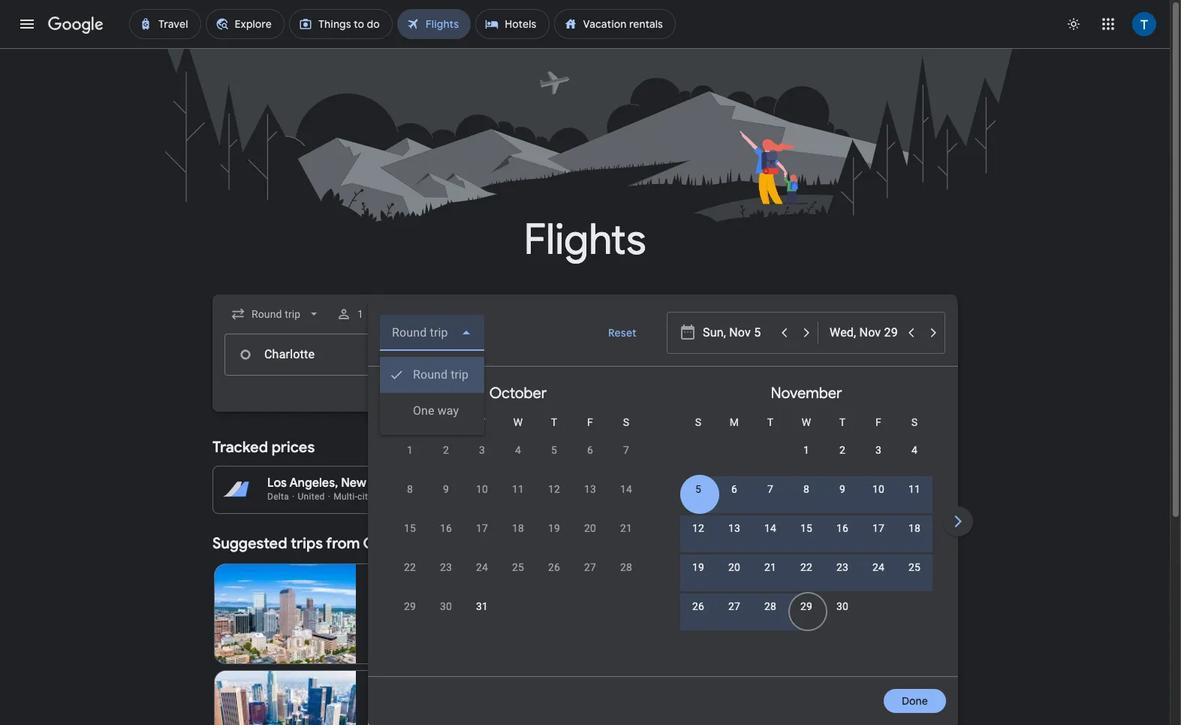 Task type: locate. For each thing, give the bounding box(es) containing it.
2 15 from the left
[[801, 522, 813, 534]]

$119
[[922, 476, 945, 491]]

sat, oct 14 element
[[621, 482, 633, 497]]

1 horizontal spatial 27 button
[[717, 599, 753, 635]]

2 18 from the left
[[909, 522, 921, 534]]

23 for "thu, nov 23" "element"
[[837, 561, 849, 573]]

12 button up thu, oct 19 element
[[536, 482, 572, 518]]

18 for the sat, nov 18 element
[[909, 522, 921, 534]]

16 for mon, oct 16 element on the left
[[440, 522, 452, 534]]

10 inside the october row group
[[476, 483, 488, 495]]

15 left mon, oct 16 element on the left
[[404, 522, 416, 534]]

17 inside the october row group
[[476, 522, 488, 534]]

dec
[[368, 593, 386, 605], [368, 699, 386, 711]]

21 button
[[609, 521, 645, 557], [753, 560, 789, 596]]

thu, oct 5 element
[[551, 443, 557, 458]]

29 for the sun, oct 29 'element'
[[404, 600, 416, 612]]

explore
[[577, 403, 614, 417], [839, 537, 876, 551]]

30 for mon, oct 30 element
[[440, 600, 452, 612]]

23
[[440, 561, 452, 573], [837, 561, 849, 573]]

2 s from the left
[[696, 416, 702, 428]]

explore inside button
[[839, 537, 876, 551]]

9 for thu, nov 9 element at the right of page
[[840, 483, 846, 495]]

26 inside november row group
[[693, 600, 705, 612]]

1 15 button from the left
[[392, 521, 428, 557]]

sat, oct 21 element
[[621, 521, 633, 536]]

york
[[631, 476, 656, 491], [881, 476, 906, 491]]

1 inside the october row group
[[407, 444, 413, 456]]

7 button inside the october row group
[[609, 443, 645, 479]]

0 vertical spatial 27
[[584, 561, 597, 573]]

19
[[548, 522, 561, 534], [693, 561, 705, 573]]

1 t from the left
[[479, 416, 486, 428]]

11 inside november row group
[[909, 483, 921, 495]]

0 vertical spatial 13
[[584, 483, 597, 495]]

4 for november
[[912, 444, 918, 456]]

1
[[358, 308, 364, 320], [407, 444, 413, 456], [804, 444, 810, 456], [457, 608, 463, 620]]

119 US dollars text field
[[922, 476, 945, 491]]

28 inside the october row group
[[621, 561, 633, 573]]

w
[[514, 416, 523, 428], [802, 416, 812, 428]]

4 left hr
[[436, 608, 442, 620]]

1 16 from the left
[[440, 522, 452, 534]]

0 horizontal spatial 27
[[584, 561, 597, 573]]

Return text field
[[830, 313, 899, 353], [829, 334, 933, 375]]

1 3 from the left
[[479, 444, 485, 456]]

1 horizontal spatial 21 button
[[753, 560, 789, 596]]

grid
[[374, 373, 1182, 685]]

11 left thu, oct 12 element at the bottom left of the page
[[512, 483, 524, 495]]

new right fri, oct 13 element
[[603, 476, 629, 491]]

sat, nov 4 element
[[912, 443, 918, 458]]

fri, nov 24 element
[[873, 560, 885, 575]]

0 horizontal spatial 25 button
[[500, 560, 536, 596]]

1 30 from the left
[[440, 600, 452, 612]]

los up american
[[768, 476, 788, 491]]

0 vertical spatial 27 button
[[572, 560, 609, 596]]

reset button
[[591, 315, 655, 351]]

6 inside row
[[732, 483, 738, 495]]

los angeles, new york, newark & seattle
[[267, 476, 496, 491]]

25 down destinations
[[909, 561, 921, 573]]

0 horizontal spatial 4 button
[[500, 443, 536, 479]]

done button
[[884, 683, 947, 719]]

1 22 from the left
[[404, 561, 416, 573]]

2 button for november
[[825, 443, 861, 479]]

26 button left fri, oct 27 element
[[536, 560, 572, 596]]

11 inside the october row group
[[512, 483, 524, 495]]

w inside the october row group
[[514, 416, 523, 428]]

1 horizontal spatial 21
[[765, 561, 777, 573]]

27 left sat, oct 28 element at the bottom of page
[[584, 561, 597, 573]]

1 8 from the left
[[407, 483, 413, 495]]

angeles for los angeles dec 2 – 9
[[390, 683, 436, 698]]

26 button left mon, nov 27 element
[[681, 599, 717, 635]]

14 left wed, nov 15 element
[[765, 522, 777, 534]]

1 horizontal spatial 22 button
[[789, 560, 825, 596]]

0 horizontal spatial m
[[442, 416, 451, 428]]

11 for sat, nov 11 "element"
[[909, 483, 921, 495]]

los
[[267, 476, 287, 491], [518, 476, 537, 491], [768, 476, 788, 491], [368, 683, 387, 698]]

row containing 12
[[681, 514, 933, 557]]

13 left tue, nov 14 element
[[729, 522, 741, 534]]

3 inside november row group
[[876, 444, 882, 456]]

4 t from the left
[[840, 416, 846, 428]]

2 horizontal spatial 4
[[912, 444, 918, 456]]

6 right sun, nov 5, departure date. element
[[732, 483, 738, 495]]

1 15 from the left
[[404, 522, 416, 534]]

0 horizontal spatial 22
[[404, 561, 416, 573]]

tue, oct 24 element
[[476, 560, 488, 575]]

1 horizontal spatial 23
[[837, 561, 849, 573]]

26 left fri, oct 27 element
[[548, 561, 561, 573]]

30 for thu, nov 30 'element'
[[837, 600, 849, 612]]

1 horizontal spatial 18 button
[[897, 521, 933, 557]]

1 horizontal spatial 25 button
[[897, 560, 933, 596]]

one way down los angeles to new york
[[817, 491, 853, 502]]

1 horizontal spatial 24
[[873, 561, 885, 573]]

angeles inside "los angeles dec 2 – 9"
[[390, 683, 436, 698]]

28 left wed, nov 29, return date. element
[[765, 600, 777, 612]]

1 24 button from the left
[[464, 560, 500, 596]]

tue, oct 3 element
[[479, 443, 485, 458]]

2 new from the left
[[603, 476, 629, 491]]

2 – 9
[[389, 593, 413, 605], [389, 699, 413, 711]]

1 one way from the left
[[591, 491, 626, 502]]

13 right flight
[[584, 483, 597, 495]]

3 inside the october row group
[[479, 444, 485, 456]]

6 for "mon, nov 6" element
[[732, 483, 738, 495]]

$221 $174
[[670, 476, 695, 502]]

20 button
[[572, 521, 609, 557], [717, 560, 753, 596]]

14 for tue, nov 14 element
[[765, 522, 777, 534]]

1 dec from the top
[[368, 593, 386, 605]]

1 button up wed, nov 8 element
[[789, 443, 825, 479]]

21
[[621, 522, 633, 534], [765, 561, 777, 573]]

one down los angeles to new york or newark
[[591, 491, 607, 502]]

s for november
[[912, 416, 918, 428]]

22
[[404, 561, 416, 573], [801, 561, 813, 573]]

7 button up sat, oct 14 element at the bottom of the page
[[609, 443, 645, 479]]

1 horizontal spatial 9
[[840, 483, 846, 495]]

2 w from the left
[[802, 416, 812, 428]]

2 inside november row group
[[840, 444, 846, 456]]

23 right wed, nov 22 element
[[837, 561, 849, 573]]

2 up los angeles to new york
[[840, 444, 846, 456]]

27 inside the october row group
[[584, 561, 597, 573]]

5 button
[[536, 443, 572, 479], [681, 482, 717, 518]]

0 vertical spatial explore
[[577, 403, 614, 417]]

15
[[404, 522, 416, 534], [801, 522, 813, 534]]

1 horizontal spatial 30
[[837, 600, 849, 612]]

7 button inside november row group
[[753, 482, 789, 518]]

30 button right wed, nov 29, return date. element
[[825, 599, 861, 635]]

24 down explore destinations
[[873, 561, 885, 573]]

m inside row group
[[730, 416, 739, 428]]

0 horizontal spatial 12 button
[[536, 482, 572, 518]]

26 left mon, nov 27 element
[[693, 600, 705, 612]]

0 vertical spatial 7 button
[[609, 443, 645, 479]]

25 inside november row group
[[909, 561, 921, 573]]

way down los angeles to new york or newark
[[610, 491, 626, 502]]

1 horizontal spatial one
[[817, 491, 834, 502]]

grid inside flight search box
[[374, 373, 1182, 685]]

mon, nov 13 element
[[729, 521, 741, 536]]

2 york from the left
[[881, 476, 906, 491]]

m for november
[[730, 416, 739, 428]]

174 US dollars text field
[[670, 490, 695, 502]]

0 horizontal spatial 24
[[476, 561, 488, 573]]

1 button for october
[[392, 443, 428, 479]]

0 horizontal spatial angeles
[[390, 683, 436, 698]]

8 button up sun, oct 15 element
[[392, 482, 428, 518]]

1 horizontal spatial one way
[[817, 491, 853, 502]]

30 inside november row group
[[837, 600, 849, 612]]

26
[[548, 561, 561, 573], [693, 600, 705, 612]]

0 horizontal spatial 9 button
[[428, 482, 464, 518]]

or
[[659, 476, 671, 491]]

29 button
[[392, 599, 428, 635], [789, 599, 825, 635]]

thu, oct 12 element
[[548, 482, 561, 497]]

fri, oct 20 element
[[584, 521, 597, 536]]

f for november
[[876, 416, 882, 428]]

19 button up thu, oct 26 element
[[536, 521, 572, 557]]

0 horizontal spatial 8
[[407, 483, 413, 495]]

24 button up 31
[[464, 560, 500, 596]]

21 inside the october row group
[[621, 522, 633, 534]]

los angeles dec 2 – 9
[[368, 683, 436, 711]]

2 2 from the left
[[840, 444, 846, 456]]

1 vertical spatial 28 button
[[753, 599, 789, 635]]

frontier image
[[368, 608, 380, 620]]

0 horizontal spatial 15
[[404, 522, 416, 534]]

york for los angeles to new york
[[881, 476, 906, 491]]

explore up fri, oct 6 "element"
[[577, 403, 614, 417]]

22 right tue, nov 21 element
[[801, 561, 813, 573]]

2 22 from the left
[[801, 561, 813, 573]]

26 for sun, nov 26 element
[[693, 600, 705, 612]]

17 inside november row group
[[873, 522, 885, 534]]

30 inside the october row group
[[440, 600, 452, 612]]

angeles for los angeles to new york
[[790, 476, 836, 491]]

21 right fri, oct 20 element
[[621, 522, 633, 534]]

12 for thu, oct 12 element at the bottom left of the page
[[548, 483, 561, 495]]

0 vertical spatial 26 button
[[536, 560, 572, 596]]

suggested trips from charlotte
[[213, 534, 429, 553]]

1 s from the left
[[623, 416, 630, 428]]

2 horizontal spatial s
[[912, 416, 918, 428]]

1 newark from the left
[[400, 476, 443, 491]]

20 left tue, nov 21 element
[[729, 561, 741, 573]]

tue, nov 21 element
[[765, 560, 777, 575]]

0 horizontal spatial 13
[[584, 483, 597, 495]]

6 right thu, oct 5 element
[[587, 444, 594, 456]]

1 horizontal spatial 16 button
[[825, 521, 861, 557]]

0 horizontal spatial 18
[[512, 522, 524, 534]]

angeles,
[[290, 476, 338, 491]]

30 left min
[[440, 600, 452, 612]]

1 horizontal spatial angeles
[[540, 476, 586, 491]]

2 t from the left
[[551, 416, 558, 428]]

23 for mon, oct 23 element
[[440, 561, 452, 573]]

14 inside the october row group
[[621, 483, 633, 495]]

2 8 from the left
[[804, 483, 810, 495]]

dec up the spirit image
[[368, 699, 386, 711]]

 image
[[328, 491, 331, 502]]

angeles
[[540, 476, 586, 491], [790, 476, 836, 491], [390, 683, 436, 698]]

1 inside popup button
[[358, 308, 364, 320]]

20 button inside november row group
[[717, 560, 753, 596]]

grid containing october
[[374, 373, 1182, 685]]

wed, oct 4 element
[[515, 443, 521, 458]]

22 inside november row group
[[801, 561, 813, 573]]

tue, oct 31 element
[[476, 599, 488, 614]]

11 button up the sat, nov 18 element
[[897, 482, 933, 518]]

1 29 button from the left
[[392, 599, 428, 635]]

0 vertical spatial dec
[[368, 593, 386, 605]]

2 23 button from the left
[[825, 560, 861, 596]]

27 inside november row group
[[729, 600, 741, 612]]

Flight search field
[[201, 295, 1182, 725]]

8 inside the october row group
[[407, 483, 413, 495]]

one
[[591, 491, 607, 502], [817, 491, 834, 502]]

row group
[[951, 373, 1182, 670]]

t
[[479, 416, 486, 428], [551, 416, 558, 428], [768, 416, 774, 428], [840, 416, 846, 428]]

2 11 from the left
[[909, 483, 921, 495]]

1 vertical spatial 2 – 9
[[389, 699, 413, 711]]

0 horizontal spatial 8 button
[[392, 482, 428, 518]]

1 horizontal spatial 7 button
[[753, 482, 789, 518]]

20 for fri, oct 20 element
[[584, 522, 597, 534]]

23 button
[[428, 560, 464, 596], [825, 560, 861, 596]]

2 f from the left
[[876, 416, 882, 428]]

2 18 button from the left
[[897, 521, 933, 557]]

sun, oct 8 element
[[407, 482, 413, 497]]

2 button
[[428, 443, 464, 479], [825, 443, 861, 479]]

1 york from the left
[[631, 476, 656, 491]]

0 horizontal spatial 29 button
[[392, 599, 428, 635]]

tue, nov 14 element
[[765, 521, 777, 536]]

0 horizontal spatial 13 button
[[572, 482, 609, 518]]

15 inside november row group
[[801, 522, 813, 534]]

9
[[443, 483, 449, 495], [840, 483, 846, 495]]

wed, nov 8 element
[[804, 482, 810, 497]]

fri, oct 13 element
[[584, 482, 597, 497]]

15 inside the october row group
[[404, 522, 416, 534]]

november row group
[[663, 373, 951, 670]]

los for los angeles to new york
[[768, 476, 788, 491]]

tracked
[[213, 438, 268, 457]]

1 2 – 9 from the top
[[389, 593, 413, 605]]

mon, oct 23 element
[[440, 560, 452, 575]]

3 t from the left
[[768, 416, 774, 428]]

1 horizontal spatial 12
[[693, 522, 705, 534]]

6 button up fri, oct 13 element
[[572, 443, 609, 479]]

2 16 button from the left
[[825, 521, 861, 557]]

row containing 15
[[392, 514, 645, 557]]

1 button up sun, oct 8 element
[[392, 443, 428, 479]]

7 for tue, nov 7 'element'
[[768, 483, 774, 495]]

23 inside november row group
[[837, 561, 849, 573]]

7 left wed, nov 8 element
[[768, 483, 774, 495]]

1056 US dollars text field
[[407, 476, 444, 491]]

19 inside november row group
[[693, 561, 705, 573]]

4 button up sat, nov 11 "element"
[[897, 443, 933, 479]]

1 vertical spatial 7 button
[[753, 482, 789, 518]]

1 18 from the left
[[512, 522, 524, 534]]

row
[[392, 430, 645, 479], [789, 430, 933, 479], [392, 475, 645, 518], [681, 475, 933, 518], [392, 514, 645, 557], [681, 514, 933, 557], [392, 553, 645, 596], [681, 553, 933, 596], [392, 592, 500, 635], [681, 592, 861, 635]]

mon, nov 27 element
[[729, 599, 741, 614]]

2 29 from the left
[[801, 600, 813, 612]]

10 button up tue, oct 17 element
[[464, 482, 500, 518]]

2 8 button from the left
[[789, 482, 825, 518]]

1 horizontal spatial m
[[730, 416, 739, 428]]

14 inside november row group
[[765, 522, 777, 534]]

2 button for october
[[428, 443, 464, 479]]

1 horizontal spatial 17 button
[[861, 521, 897, 557]]

f for october
[[588, 416, 594, 428]]

20 button up mon, nov 27 element
[[717, 560, 753, 596]]

27 button right sun, nov 26 element
[[717, 599, 753, 635]]

1 button
[[392, 443, 428, 479], [789, 443, 825, 479]]

26 for thu, oct 26 element
[[548, 561, 561, 573]]

f
[[588, 416, 594, 428], [876, 416, 882, 428]]

16 down $756
[[440, 522, 452, 534]]

0 horizontal spatial york
[[631, 476, 656, 491]]

2 button up thu, nov 9 element at the right of page
[[825, 443, 861, 479]]

17 button up tue, oct 24 element
[[464, 521, 500, 557]]

27 button
[[572, 560, 609, 596], [717, 599, 753, 635]]

to
[[588, 476, 600, 491], [839, 476, 851, 491]]

29 inside november row group
[[801, 600, 813, 612]]

13 inside the october row group
[[584, 483, 597, 495]]

18 inside november row group
[[909, 522, 921, 534]]

1 horizontal spatial 22
[[801, 561, 813, 573]]

newark
[[400, 476, 443, 491], [674, 476, 717, 491]]

1 vertical spatial 13
[[729, 522, 741, 534]]

0 vertical spatial 12
[[548, 483, 561, 495]]

3 s from the left
[[912, 416, 918, 428]]

0 horizontal spatial 14
[[621, 483, 633, 495]]

1 24 from the left
[[476, 561, 488, 573]]

19 inside the october row group
[[548, 522, 561, 534]]

20 inside the october row group
[[584, 522, 597, 534]]

3 left view
[[876, 444, 882, 456]]

9 inside november row group
[[840, 483, 846, 495]]

4
[[515, 444, 521, 456], [912, 444, 918, 456], [436, 608, 442, 620]]

0 vertical spatial 7
[[624, 444, 630, 456]]

fri, oct 6 element
[[587, 443, 594, 458]]

2 for november
[[840, 444, 846, 456]]

york,
[[369, 476, 397, 491]]

reset
[[609, 326, 637, 340]]

1 vertical spatial 13 button
[[717, 521, 753, 557]]

1 horizontal spatial 16
[[837, 522, 849, 534]]

5 inside the october row group
[[551, 444, 557, 456]]

16 button up "thu, nov 23" "element"
[[825, 521, 861, 557]]

1 3 button from the left
[[464, 443, 500, 479]]

2 11 button from the left
[[897, 482, 933, 518]]

1 horizontal spatial 14
[[765, 522, 777, 534]]

19 left mon, nov 20 element
[[693, 561, 705, 573]]

dec up frontier image on the left bottom
[[368, 593, 386, 605]]

s up sat, oct 7 element
[[623, 416, 630, 428]]

wed, nov 15 element
[[801, 521, 813, 536]]

11 button up wed, oct 18 element
[[500, 482, 536, 518]]

28 button right fri, oct 27 element
[[609, 560, 645, 596]]

prices
[[272, 438, 315, 457]]

way
[[610, 491, 626, 502], [836, 491, 853, 502]]

4 inside november row group
[[912, 444, 918, 456]]

1 9 from the left
[[443, 483, 449, 495]]

0 horizontal spatial 21
[[621, 522, 633, 534]]

1 horizontal spatial 29
[[801, 600, 813, 612]]

1 vertical spatial 20
[[729, 561, 741, 573]]

2 25 button from the left
[[897, 560, 933, 596]]

1 vertical spatial 14
[[765, 522, 777, 534]]

23 button up mon, oct 30 element
[[428, 560, 464, 596]]

w up the wed, oct 4 element
[[514, 416, 523, 428]]

2 17 from the left
[[873, 522, 885, 534]]

18 inside the october row group
[[512, 522, 524, 534]]

1 29 from the left
[[404, 600, 416, 612]]

november
[[771, 384, 843, 403]]

2 16 from the left
[[837, 522, 849, 534]]

1 horizontal spatial 4 button
[[897, 443, 933, 479]]

29 button left thu, nov 30 'element'
[[789, 599, 825, 635]]

wed, nov 29, return date. element
[[801, 599, 813, 614]]

22 up denver in the left of the page
[[404, 561, 416, 573]]

explore for explore destinations
[[839, 537, 876, 551]]

explore down the thu, nov 16 element on the right bottom of page
[[839, 537, 876, 551]]

2 30 from the left
[[837, 600, 849, 612]]

11
[[512, 483, 524, 495], [909, 483, 921, 495]]

0 horizontal spatial 19 button
[[536, 521, 572, 557]]

1 2 button from the left
[[428, 443, 464, 479]]

2 4 button from the left
[[897, 443, 933, 479]]

thu, nov 16 element
[[837, 521, 849, 536]]

1 8 button from the left
[[392, 482, 428, 518]]

1 inside november row group
[[804, 444, 810, 456]]

13 button up mon, nov 20 element
[[717, 521, 753, 557]]

m up "mon, nov 6" element
[[730, 416, 739, 428]]

8 left $756
[[407, 483, 413, 495]]

5
[[551, 444, 557, 456], [696, 483, 702, 495]]

13 for fri, oct 13 element
[[584, 483, 597, 495]]

thu, oct 19 element
[[548, 521, 561, 536]]

1 f from the left
[[588, 416, 594, 428]]

 image
[[585, 491, 588, 502]]

suggested trips from charlotte region
[[213, 526, 958, 725]]

12
[[548, 483, 561, 495], [693, 522, 705, 534]]

2 3 button from the left
[[861, 443, 897, 479]]

fri, nov 10 element
[[873, 482, 885, 497]]

2
[[443, 444, 449, 456], [840, 444, 846, 456]]

mon, oct 16 element
[[440, 521, 452, 536]]

25 inside the october row group
[[512, 561, 524, 573]]

sun, nov 5, departure date. element
[[696, 482, 702, 497]]

1 horizontal spatial 17
[[873, 522, 885, 534]]

1 inside suggested trips from charlotte region
[[457, 608, 463, 620]]

28 button
[[609, 560, 645, 596], [753, 599, 789, 635]]

t up the thu, nov 2 element
[[840, 416, 846, 428]]

0 horizontal spatial explore
[[577, 403, 614, 417]]

15 button up sun, oct 22 element
[[392, 521, 428, 557]]

1 vertical spatial 19 button
[[681, 560, 717, 596]]

11 left $119
[[909, 483, 921, 495]]

20 right thu, oct 19 element
[[584, 522, 597, 534]]

2 m from the left
[[730, 416, 739, 428]]

1 vertical spatial 5 button
[[681, 482, 717, 518]]

f inside november row group
[[876, 416, 882, 428]]

27 right sun, nov 26 element
[[729, 600, 741, 612]]

0 horizontal spatial new
[[341, 476, 367, 491]]

2 9 from the left
[[840, 483, 846, 495]]

f up fri, nov 3 element
[[876, 416, 882, 428]]

9 button
[[428, 482, 464, 518], [825, 482, 861, 518]]

1 horizontal spatial way
[[836, 491, 853, 502]]

4 left all
[[912, 444, 918, 456]]

$756
[[420, 490, 444, 502]]

13 button
[[572, 482, 609, 518], [717, 521, 753, 557]]

1 1 button from the left
[[392, 443, 428, 479]]

24
[[476, 561, 488, 573], [873, 561, 885, 573]]

2 one from the left
[[817, 491, 834, 502]]

1 25 from the left
[[512, 561, 524, 573]]

1 horizontal spatial 27
[[729, 600, 741, 612]]

york left sat, nov 11 "element"
[[881, 476, 906, 491]]

10 button
[[464, 482, 500, 518], [861, 482, 897, 518]]

None field
[[225, 301, 328, 328], [380, 315, 484, 351], [225, 301, 328, 328], [380, 315, 484, 351]]

13 button up fri, oct 20 element
[[572, 482, 609, 518]]

12 inside november row group
[[693, 522, 705, 534]]

0 horizontal spatial 28
[[621, 561, 633, 573]]

york for los angeles to new york or newark
[[631, 476, 656, 491]]

delta
[[267, 491, 289, 502]]

30 button
[[428, 599, 464, 635], [825, 599, 861, 635]]

min
[[466, 608, 484, 620]]

sun, nov 19 element
[[693, 560, 705, 575]]

3
[[479, 444, 485, 456], [876, 444, 882, 456]]

17
[[476, 522, 488, 534], [873, 522, 885, 534]]

5 inside november row group
[[696, 483, 702, 495]]

york left the or
[[631, 476, 656, 491]]

24 button down explore destinations
[[861, 560, 897, 596]]

2 24 from the left
[[873, 561, 885, 573]]

to left sat, oct 14 element at the bottom of the page
[[588, 476, 600, 491]]

3 button up tue, oct 10 element
[[464, 443, 500, 479]]

29
[[404, 600, 416, 612], [801, 600, 813, 612]]

18 button
[[500, 521, 536, 557], [897, 521, 933, 557]]

16 button up mon, oct 23 element
[[428, 521, 464, 557]]

w for october
[[514, 416, 523, 428]]

12 for the sun, nov 12 element
[[693, 522, 705, 534]]

0 horizontal spatial 10 button
[[464, 482, 500, 518]]

13 for mon, nov 13 element
[[729, 522, 741, 534]]

1 horizontal spatial 3
[[876, 444, 882, 456]]

0 horizontal spatial 23
[[440, 561, 452, 573]]

8 right tue, nov 7 'element'
[[804, 483, 810, 495]]

0 vertical spatial 26
[[548, 561, 561, 573]]

3 button
[[464, 443, 500, 479], [861, 443, 897, 479]]

15 button up wed, nov 22 element
[[789, 521, 825, 557]]

9 inside the october row group
[[443, 483, 449, 495]]

7 button
[[609, 443, 645, 479], [753, 482, 789, 518]]

18 left thu, oct 19 element
[[512, 522, 524, 534]]

0 vertical spatial 21
[[621, 522, 633, 534]]

one down los angeles to new york
[[817, 491, 834, 502]]

22 button
[[392, 560, 428, 596], [789, 560, 825, 596]]

23 left tue, oct 24 element
[[440, 561, 452, 573]]

13
[[584, 483, 597, 495], [729, 522, 741, 534]]

2 10 from the left
[[873, 483, 885, 495]]

mon, oct 30 element
[[440, 599, 452, 614]]

5 right the wed, oct 4 element
[[551, 444, 557, 456]]

0 vertical spatial 20 button
[[572, 521, 609, 557]]

30 right wed, nov 29, return date. element
[[837, 600, 849, 612]]

27
[[584, 561, 597, 573], [729, 600, 741, 612]]

1 m from the left
[[442, 416, 451, 428]]

1 horizontal spatial 10
[[873, 483, 885, 495]]

30 button left min
[[428, 599, 464, 635]]

10 right thu, nov 9 element at the right of page
[[873, 483, 885, 495]]

8 inside november row group
[[804, 483, 810, 495]]

multi-city
[[334, 491, 373, 502]]

4 button up wed, oct 11 'element'
[[500, 443, 536, 479]]

m inside the october row group
[[442, 416, 451, 428]]

2 dec from the top
[[368, 699, 386, 711]]

10 button up 'fri, nov 17' element
[[861, 482, 897, 518]]

1 horizontal spatial 5
[[696, 483, 702, 495]]

1 to from the left
[[588, 476, 600, 491]]

25 for wed, oct 25 element
[[512, 561, 524, 573]]

sat, oct 7 element
[[624, 443, 630, 458]]

6 inside the october row group
[[587, 444, 594, 456]]

2 to from the left
[[839, 476, 851, 491]]

seattle
[[456, 476, 496, 491]]

29 inside the october row group
[[404, 600, 416, 612]]

18 button up sat, nov 25 element
[[897, 521, 933, 557]]

f inside the october row group
[[588, 416, 594, 428]]

16 inside november row group
[[837, 522, 849, 534]]

new
[[341, 476, 367, 491], [603, 476, 629, 491], [854, 476, 879, 491]]

22 inside the october row group
[[404, 561, 416, 573]]

22 button up the sun, oct 29 'element'
[[392, 560, 428, 596]]

6 for fri, oct 6 "element"
[[587, 444, 594, 456]]

s for october
[[623, 416, 630, 428]]

1 horizontal spatial 8
[[804, 483, 810, 495]]

21 button up sat, oct 28 element at the bottom of page
[[609, 521, 645, 557]]

1 vertical spatial 20 button
[[717, 560, 753, 596]]

0 horizontal spatial 30
[[440, 600, 452, 612]]

0 vertical spatial 21 button
[[609, 521, 645, 557]]

1 vertical spatial 21
[[765, 561, 777, 573]]

23 button up thu, nov 30 'element'
[[825, 560, 861, 596]]

2 one way from the left
[[817, 491, 853, 502]]

1 vertical spatial 26
[[693, 600, 705, 612]]

wed, oct 25 element
[[512, 560, 524, 575]]

0 horizontal spatial 25
[[512, 561, 524, 573]]

29 button right frontier image on the left bottom
[[392, 599, 428, 635]]

thu, nov 23 element
[[837, 560, 849, 575]]

2 up &
[[443, 444, 449, 456]]

23 inside the october row group
[[440, 561, 452, 573]]

next image
[[941, 503, 977, 539]]

4 inside the october row group
[[515, 444, 521, 456]]

los up delta
[[267, 476, 287, 491]]

w for november
[[802, 416, 812, 428]]

14 button
[[609, 482, 645, 518], [753, 521, 789, 557]]

1 17 from the left
[[476, 522, 488, 534]]

$1,056
[[407, 476, 444, 491]]

20 inside november row group
[[729, 561, 741, 573]]

3 button for october
[[464, 443, 500, 479]]

4 button for november
[[897, 443, 933, 479]]

16 inside the october row group
[[440, 522, 452, 534]]

18
[[512, 522, 524, 534], [909, 522, 921, 534]]

explore inside button
[[577, 403, 614, 417]]

10
[[476, 483, 488, 495], [873, 483, 885, 495]]

1 17 button from the left
[[464, 521, 500, 557]]

1 w from the left
[[514, 416, 523, 428]]

1 horizontal spatial 28 button
[[753, 599, 789, 635]]

26 button
[[536, 560, 572, 596], [681, 599, 717, 635]]

s inside the october row group
[[623, 416, 630, 428]]

4 inside suggested trips from charlotte region
[[436, 608, 442, 620]]

2 way from the left
[[836, 491, 853, 502]]

7 inside the october row group
[[624, 444, 630, 456]]

option
[[380, 357, 484, 393], [380, 393, 484, 429]]

mon, nov 6 element
[[732, 482, 738, 497]]

24 inside november row group
[[873, 561, 885, 573]]

1 11 button from the left
[[500, 482, 536, 518]]

 image inside tracked prices region
[[328, 491, 331, 502]]

28 inside november row group
[[765, 600, 777, 612]]

1 vertical spatial 28
[[765, 600, 777, 612]]

7 for sat, oct 7 element
[[624, 444, 630, 456]]

12 inside the october row group
[[548, 483, 561, 495]]

30
[[440, 600, 452, 612], [837, 600, 849, 612]]

None text field
[[225, 334, 437, 376]]

way down los angeles to new york
[[836, 491, 853, 502]]

1 4 button from the left
[[500, 443, 536, 479]]

t up tue, oct 3 element
[[479, 416, 486, 428]]

10 inside november row group
[[873, 483, 885, 495]]

mon, oct 9 element
[[443, 482, 449, 497]]

1 10 from the left
[[476, 483, 488, 495]]

2 25 from the left
[[909, 561, 921, 573]]

1 horizontal spatial 8 button
[[789, 482, 825, 518]]

7 inside november row group
[[768, 483, 774, 495]]

tue, nov 28 element
[[765, 599, 777, 614]]

sun, oct 1 element
[[407, 443, 413, 458]]

17 button
[[464, 521, 500, 557], [861, 521, 897, 557]]

october
[[490, 384, 547, 403]]

Departure text field
[[703, 313, 772, 353], [702, 334, 806, 375]]

m up mon, oct 2 element
[[442, 416, 451, 428]]

7
[[624, 444, 630, 456], [768, 483, 774, 495]]

2 2 – 9 from the top
[[389, 699, 413, 711]]

10 for fri, nov 10 element
[[873, 483, 885, 495]]

19 button up sun, nov 26 element
[[681, 560, 717, 596]]

19 button
[[536, 521, 572, 557], [681, 560, 717, 596]]

dec inside "los angeles dec 2 – 9"
[[368, 699, 386, 711]]

los angeles to new york
[[768, 476, 906, 491]]

m
[[442, 416, 451, 428], [730, 416, 739, 428]]

1 2 from the left
[[443, 444, 449, 456]]

24 inside the october row group
[[476, 561, 488, 573]]

spirit image
[[368, 714, 380, 725]]

2 3 from the left
[[876, 444, 882, 456]]

2 inside the october row group
[[443, 444, 449, 456]]

2 newark from the left
[[674, 476, 717, 491]]

3 new from the left
[[854, 476, 879, 491]]

w inside november row group
[[802, 416, 812, 428]]

2 1 button from the left
[[789, 443, 825, 479]]

fri, oct 27 element
[[584, 560, 597, 575]]

0 horizontal spatial 9
[[443, 483, 449, 495]]

0 horizontal spatial 7
[[624, 444, 630, 456]]

21 inside november row group
[[765, 561, 777, 573]]

1 23 from the left
[[440, 561, 452, 573]]

13 inside november row group
[[729, 522, 741, 534]]

1 11 from the left
[[512, 483, 524, 495]]

26 inside the october row group
[[548, 561, 561, 573]]

1 horizontal spatial 10 button
[[861, 482, 897, 518]]

2 2 button from the left
[[825, 443, 861, 479]]

nonstop
[[386, 608, 427, 620]]

1 vertical spatial dec
[[368, 699, 386, 711]]

0 horizontal spatial 20
[[584, 522, 597, 534]]

0 horizontal spatial newark
[[400, 476, 443, 491]]

14 button up sat, oct 21 element
[[609, 482, 645, 518]]

17 button up fri, nov 24 element on the right bottom of page
[[861, 521, 897, 557]]

1 horizontal spatial 28
[[765, 600, 777, 612]]

1 horizontal spatial 4
[[515, 444, 521, 456]]

18 for wed, oct 18 element
[[512, 522, 524, 534]]

19 for sun, nov 19 'element'
[[693, 561, 705, 573]]

1 22 button from the left
[[392, 560, 428, 596]]



Task type: describe. For each thing, give the bounding box(es) containing it.
$221
[[670, 476, 695, 491]]

1 button for november
[[789, 443, 825, 479]]

28 for tue, nov 28 element
[[765, 600, 777, 612]]

0 horizontal spatial 27 button
[[572, 560, 609, 596]]

row containing 8
[[392, 475, 645, 518]]

5 for thu, oct 5 element
[[551, 444, 557, 456]]

hr
[[445, 608, 454, 620]]

thu, nov 9 element
[[840, 482, 846, 497]]

19 for thu, oct 19 element
[[548, 522, 561, 534]]

22 for wed, nov 22 element
[[801, 561, 813, 573]]

1 button
[[331, 296, 391, 332]]

21 for tue, nov 21 element
[[765, 561, 777, 573]]

0 horizontal spatial 6 button
[[572, 443, 609, 479]]

city
[[358, 491, 373, 502]]

sat, oct 28 element
[[621, 560, 633, 575]]

1 9 button from the left
[[428, 482, 464, 518]]

1 vertical spatial 6 button
[[717, 482, 753, 518]]

thu, nov 30 element
[[837, 599, 849, 614]]

row containing 26
[[681, 592, 861, 635]]

0 vertical spatial 14 button
[[609, 482, 645, 518]]

destinations
[[878, 537, 940, 551]]

denver
[[368, 576, 409, 591]]

charlotte
[[363, 534, 429, 553]]

sat, nov 18 element
[[909, 521, 921, 536]]

1 one from the left
[[591, 491, 607, 502]]

27 for mon, nov 27 element
[[729, 600, 741, 612]]

14 for sat, oct 14 element at the bottom of the page
[[621, 483, 633, 495]]

31 button
[[464, 599, 500, 635]]

new for los angeles to new york
[[854, 476, 879, 491]]

change appearance image
[[1056, 6, 1092, 42]]

1 horizontal spatial 13 button
[[717, 521, 753, 557]]

fri, nov 17 element
[[873, 521, 885, 536]]

fri, nov 3 element
[[876, 443, 882, 458]]

1 option from the top
[[380, 357, 484, 393]]

m for october
[[442, 416, 451, 428]]

los inside "los angeles dec 2 – 9"
[[368, 683, 387, 698]]

1 vertical spatial 21 button
[[753, 560, 789, 596]]

tracked prices
[[213, 438, 315, 457]]

los for los angeles to new york or newark
[[518, 476, 537, 491]]

tue, nov 7 element
[[768, 482, 774, 497]]

2 15 button from the left
[[789, 521, 825, 557]]

done
[[902, 694, 929, 708]]

view
[[902, 441, 926, 455]]

0 vertical spatial 13 button
[[572, 482, 609, 518]]

19 button inside november row group
[[681, 560, 717, 596]]

thu, nov 2 element
[[840, 443, 846, 458]]

sun, nov 12 element
[[693, 521, 705, 536]]

29 for wed, nov 29, return date. element
[[801, 600, 813, 612]]

15 for wed, nov 15 element
[[801, 522, 813, 534]]

1 vertical spatial 26 button
[[681, 599, 717, 635]]

11 for wed, oct 11 'element'
[[512, 483, 524, 495]]

1 new from the left
[[341, 476, 367, 491]]

10 for tue, oct 10 element
[[476, 483, 488, 495]]

los angeles to new york or newark
[[518, 476, 717, 491]]

departure text field for grid containing october
[[702, 334, 806, 375]]

2 – 9 inside the denver dec 2 – 9
[[389, 593, 413, 605]]

2 24 button from the left
[[861, 560, 897, 596]]

4 hr 1 min
[[436, 608, 484, 620]]

wed, nov 1 element
[[804, 443, 810, 458]]

2 22 button from the left
[[789, 560, 825, 596]]

2 for october
[[443, 444, 449, 456]]

3 for november
[[876, 444, 882, 456]]

27 for fri, oct 27 element
[[584, 561, 597, 573]]

1 10 button from the left
[[464, 482, 500, 518]]

1 30 button from the left
[[428, 599, 464, 635]]

dec inside the denver dec 2 – 9
[[368, 593, 386, 605]]

$174
[[670, 490, 695, 502]]

row containing 19
[[681, 553, 933, 596]]

tracked prices region
[[213, 430, 958, 514]]

3 button for november
[[861, 443, 897, 479]]

departure text field for 2nd option from the bottom
[[703, 313, 772, 353]]

17 for tue, oct 17 element
[[476, 522, 488, 534]]

24 for tue, oct 24 element
[[476, 561, 488, 573]]

3 for october
[[479, 444, 485, 456]]

21 for sat, oct 21 element
[[621, 522, 633, 534]]

25 for sat, nov 25 element
[[909, 561, 921, 573]]

to for los angeles to new york or newark
[[588, 476, 600, 491]]

24 for fri, nov 24 element on the right bottom of page
[[873, 561, 885, 573]]

sun, oct 22 element
[[404, 560, 416, 575]]

explore destinations
[[839, 537, 940, 551]]

2 9 button from the left
[[825, 482, 861, 518]]

suggested
[[213, 534, 287, 553]]

flights
[[524, 213, 646, 267]]

0 vertical spatial 12 button
[[536, 482, 572, 518]]

4 button for october
[[500, 443, 536, 479]]

16 for the thu, nov 16 element on the right bottom of page
[[837, 522, 849, 534]]

1 horizontal spatial 14 button
[[753, 521, 789, 557]]

sun, oct 15 element
[[404, 521, 416, 536]]

5 for sun, nov 5, departure date. element
[[696, 483, 702, 495]]

wed, oct 18 element
[[512, 521, 524, 536]]

mon, oct 2 element
[[443, 443, 449, 458]]

20 button inside the october row group
[[572, 521, 609, 557]]

october row group
[[374, 373, 663, 670]]

all
[[929, 441, 940, 455]]

wed, nov 22 element
[[801, 560, 813, 575]]

0 horizontal spatial 26 button
[[536, 560, 572, 596]]

explore destinations button
[[821, 532, 958, 556]]

trips
[[291, 534, 323, 553]]

mon, nov 20 element
[[729, 560, 741, 575]]

flight
[[560, 491, 582, 502]]

28 for sat, oct 28 element at the bottom of page
[[621, 561, 633, 573]]

explore for explore
[[577, 403, 614, 417]]

row containing 29
[[392, 592, 500, 635]]

8 for wed, nov 8 element
[[804, 483, 810, 495]]

2 29 button from the left
[[789, 599, 825, 635]]

1 23 button from the left
[[428, 560, 464, 596]]

cheapest
[[518, 491, 558, 502]]

los for los angeles, new york, newark & seattle
[[267, 476, 287, 491]]

sun, nov 26 element
[[693, 599, 705, 614]]

1 horizontal spatial 5 button
[[681, 482, 717, 518]]

angeles for los angeles to new york or newark
[[540, 476, 586, 491]]

20 for mon, nov 20 element
[[729, 561, 741, 573]]

31
[[476, 600, 488, 612]]

0 vertical spatial 5 button
[[536, 443, 572, 479]]

cheapest flight
[[518, 491, 582, 502]]

22 for sun, oct 22 element
[[404, 561, 416, 573]]

1 way from the left
[[610, 491, 626, 502]]

multi-
[[334, 491, 358, 502]]

1 25 button from the left
[[500, 560, 536, 596]]

0 horizontal spatial 21 button
[[609, 521, 645, 557]]

 image inside tracked prices region
[[585, 491, 588, 502]]

sat, nov 11 element
[[909, 482, 921, 497]]

1 16 button from the left
[[428, 521, 464, 557]]

tue, oct 17 element
[[476, 521, 488, 536]]

select your ticket type. list box
[[380, 351, 484, 435]]

main menu image
[[18, 15, 36, 33]]

new for los angeles to new york or newark
[[603, 476, 629, 491]]

view all
[[902, 441, 940, 455]]

2 option from the top
[[380, 393, 484, 429]]

17 for 'fri, nov 17' element
[[873, 522, 885, 534]]

2 10 button from the left
[[861, 482, 897, 518]]

9 for mon, oct 9 'element'
[[443, 483, 449, 495]]

sun, oct 29 element
[[404, 599, 416, 614]]

wed, oct 11 element
[[512, 482, 524, 497]]

american
[[768, 491, 809, 502]]

denver dec 2 – 9
[[368, 576, 413, 605]]

8 for sun, oct 8 element
[[407, 483, 413, 495]]

row containing 5
[[681, 475, 933, 518]]

&
[[446, 476, 454, 491]]

221 US dollars text field
[[670, 476, 695, 491]]

2 17 button from the left
[[861, 521, 897, 557]]

1 18 button from the left
[[500, 521, 536, 557]]

0 vertical spatial 28 button
[[609, 560, 645, 596]]

from
[[326, 534, 360, 553]]

2 30 button from the left
[[825, 599, 861, 635]]

15 for sun, oct 15 element
[[404, 522, 416, 534]]

united
[[298, 491, 325, 502]]

to for los angeles to new york
[[839, 476, 851, 491]]

explore button
[[544, 395, 626, 425]]

4 for october
[[515, 444, 521, 456]]

thu, oct 26 element
[[548, 560, 561, 575]]

1 vertical spatial 27 button
[[717, 599, 753, 635]]

2 – 9 inside "los angeles dec 2 – 9"
[[389, 699, 413, 711]]

none text field inside flight search box
[[225, 334, 437, 376]]

row containing 22
[[392, 553, 645, 596]]

sat, nov 25 element
[[909, 560, 921, 575]]

tue, oct 10 element
[[476, 482, 488, 497]]

1 vertical spatial 12 button
[[681, 521, 717, 557]]



Task type: vqa. For each thing, say whether or not it's contained in the screenshot.


